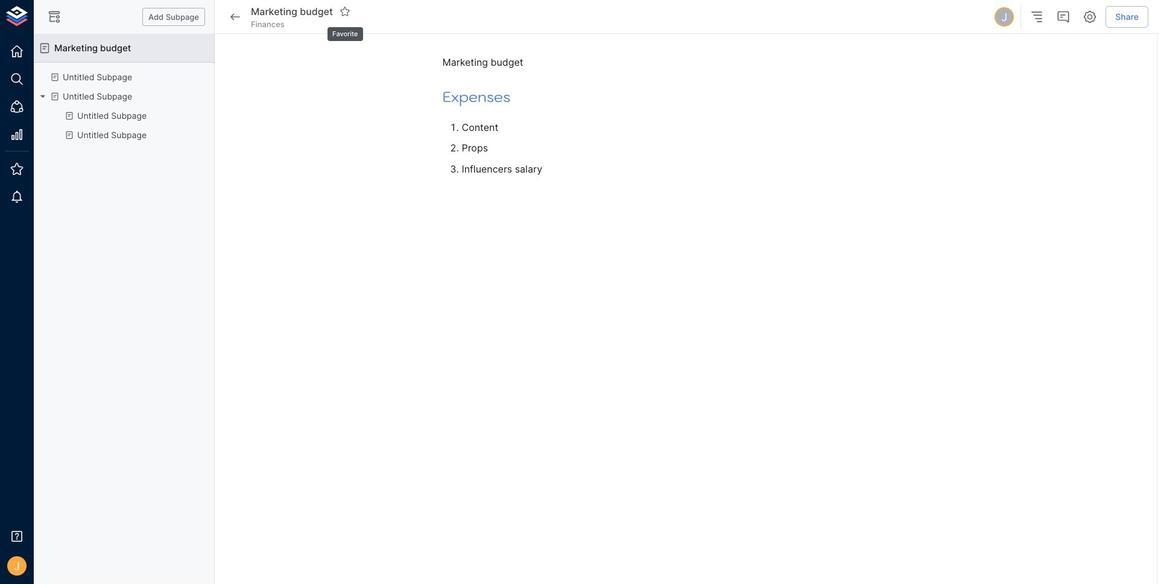 Task type: describe. For each thing, give the bounding box(es) containing it.
table of contents image
[[1030, 10, 1045, 24]]

go back image
[[228, 10, 243, 24]]

settings image
[[1083, 10, 1098, 24]]

favorite image
[[340, 6, 351, 17]]



Task type: vqa. For each thing, say whether or not it's contained in the screenshot.
Comments 'ICON'
yes



Task type: locate. For each thing, give the bounding box(es) containing it.
tooltip
[[326, 19, 364, 42]]

hide wiki image
[[47, 10, 62, 24]]

comments image
[[1057, 10, 1071, 24]]



